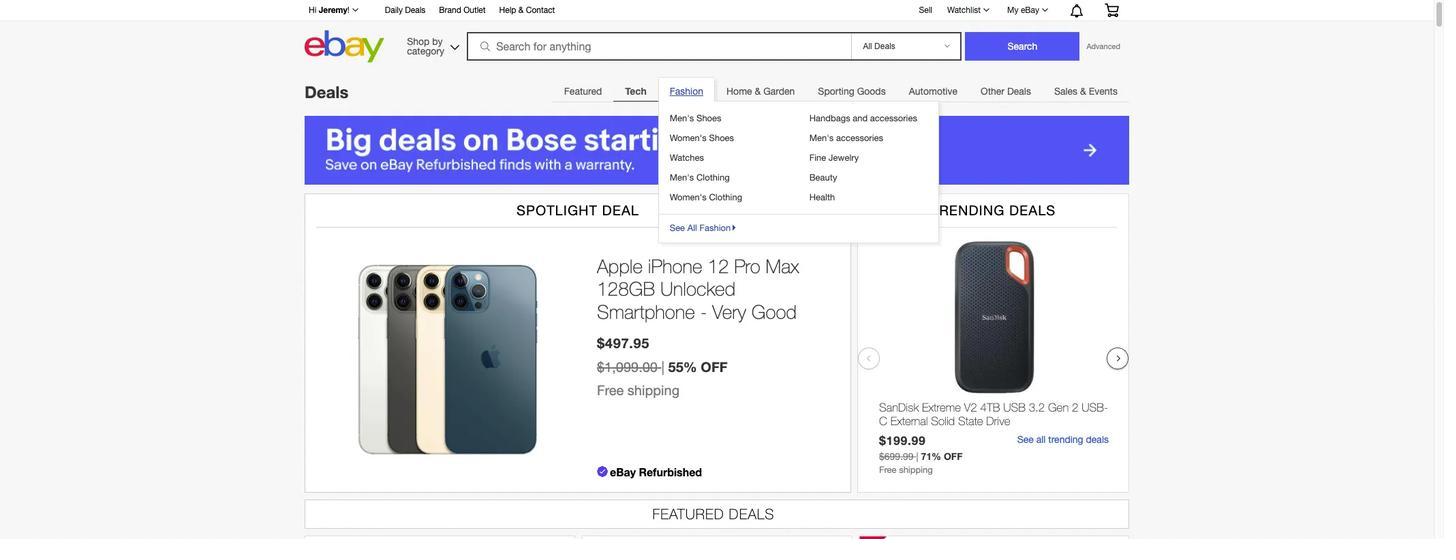 Task type: describe. For each thing, give the bounding box(es) containing it.
home & garden
[[727, 86, 795, 97]]

$1,099.00 | 55% off
[[597, 358, 728, 375]]

spotlight deal
[[517, 202, 639, 218]]

tech tab list
[[553, 77, 1130, 243]]

fine jewelry link
[[809, 148, 928, 168]]

sales & events link
[[1043, 78, 1130, 105]]

c
[[879, 415, 888, 428]]

sandisk extreme v2 4tb usb 3.2 gen 2 usb- c external solid state drive
[[879, 401, 1108, 428]]

1 vertical spatial accessories
[[836, 133, 884, 143]]

tech
[[625, 85, 647, 97]]

women's clothing link
[[669, 187, 789, 207]]

clothing for men's clothing
[[697, 172, 730, 183]]

deals for trending deals
[[1010, 202, 1056, 218]]

sporting goods link
[[807, 78, 898, 105]]

and
[[853, 113, 868, 123]]

& for garden
[[755, 86, 761, 97]]

unlocked
[[660, 278, 736, 300]]

deals for featured deals
[[729, 506, 775, 522]]

help & contact
[[499, 5, 555, 15]]

brand outlet
[[439, 5, 486, 15]]

see for see all trending deals
[[1018, 434, 1034, 445]]

all
[[688, 223, 697, 233]]

big deals on bose starting at $79 save on ebay refurished finds with a warranty. image
[[305, 116, 1130, 185]]

smartphone
[[597, 301, 695, 323]]

women's clothing
[[670, 192, 742, 202]]

off for 71%
[[944, 451, 963, 462]]

3.2
[[1029, 401, 1045, 414]]

watchlist link
[[940, 2, 996, 18]]

my ebay link
[[1000, 2, 1055, 18]]

account navigation
[[301, 0, 1130, 21]]

men's accessories link
[[809, 128, 928, 148]]

health
[[810, 192, 835, 202]]

!
[[347, 5, 350, 15]]

trending
[[931, 202, 1005, 218]]

handbags
[[810, 113, 851, 123]]

very
[[713, 301, 746, 323]]

contact
[[526, 5, 555, 15]]

jeremy
[[319, 5, 347, 15]]

beauty link
[[809, 168, 928, 187]]

women's for women's clothing
[[670, 192, 707, 202]]

solid
[[931, 415, 955, 428]]

trending
[[1049, 434, 1084, 445]]

featured for featured deals
[[653, 506, 725, 522]]

see all trending deals link
[[1018, 434, 1109, 445]]

off for 55%
[[701, 358, 728, 375]]

watches
[[670, 153, 704, 163]]

& for contact
[[519, 5, 524, 15]]

apple
[[597, 255, 643, 277]]

tech menu bar
[[553, 77, 1130, 243]]

brand
[[439, 5, 461, 15]]

free shipping
[[597, 382, 680, 398]]

free inside $699.99 | 71% off free shipping
[[879, 465, 897, 475]]

brand outlet link
[[439, 3, 486, 18]]

iphone
[[648, 255, 703, 277]]

$497.95
[[597, 334, 650, 351]]

$699.99
[[879, 451, 914, 462]]

fashion menu
[[658, 77, 939, 243]]

help
[[499, 5, 516, 15]]

category
[[407, 45, 444, 56]]

apple iphone 12 pro max 128gb unlocked smartphone - very good
[[597, 255, 799, 323]]

sporting goods
[[818, 86, 886, 97]]

men's shoes
[[670, 113, 722, 123]]

good
[[752, 301, 797, 323]]

help & contact link
[[499, 3, 555, 18]]

daily
[[385, 5, 403, 15]]

other deals link
[[969, 78, 1043, 105]]

featured deals
[[653, 506, 775, 522]]

sell
[[919, 5, 933, 15]]

deals for other deals
[[1007, 86, 1031, 97]]

sales
[[1055, 86, 1078, 97]]

men's accessories
[[810, 133, 884, 143]]

4tb
[[981, 401, 1000, 414]]

usb-
[[1082, 401, 1108, 414]]

sandisk extreme v2 4tb usb 3.2 gen 2 usb- c external solid state drive link
[[879, 401, 1109, 432]]

women's for women's shoes
[[670, 133, 707, 143]]

0 vertical spatial shipping
[[628, 382, 680, 398]]

see all fashion
[[670, 223, 731, 233]]

all
[[1037, 434, 1046, 445]]

refurbished
[[639, 465, 702, 478]]

apple iphone 12 pro max 128gb unlocked smartphone - very good link
[[597, 255, 837, 324]]

deals caret image
[[731, 223, 738, 233]]



Task type: vqa. For each thing, say whether or not it's contained in the screenshot.
about
no



Task type: locate. For each thing, give the bounding box(es) containing it.
sales & events
[[1055, 86, 1118, 97]]

shipping down "$1,099.00 | 55% off"
[[628, 382, 680, 398]]

0 vertical spatial shoes
[[697, 113, 722, 123]]

deals link
[[305, 82, 349, 102]]

fashion up men's shoes at top left
[[670, 86, 704, 97]]

outlet
[[464, 5, 486, 15]]

0 vertical spatial free
[[597, 382, 624, 398]]

|
[[662, 359, 665, 375], [917, 451, 919, 462]]

shop by category
[[407, 36, 444, 56]]

| inside "$1,099.00 | 55% off"
[[662, 359, 665, 375]]

1 vertical spatial ebay
[[610, 465, 636, 478]]

free down $1,099.00
[[597, 382, 624, 398]]

0 vertical spatial accessories
[[870, 113, 918, 123]]

automotive link
[[898, 78, 969, 105]]

featured down refurbished
[[653, 506, 725, 522]]

sporting
[[818, 86, 855, 97]]

drive
[[987, 415, 1011, 428]]

0 vertical spatial men's
[[670, 113, 694, 123]]

128gb
[[597, 278, 655, 300]]

men's for men's accessories
[[810, 133, 834, 143]]

1 women's from the top
[[670, 133, 707, 143]]

2 women's from the top
[[670, 192, 707, 202]]

ebay right the my
[[1021, 5, 1040, 15]]

clothing down "men's clothing" link
[[709, 192, 742, 202]]

0 horizontal spatial shipping
[[628, 382, 680, 398]]

trending deals
[[931, 202, 1056, 218]]

| inside $699.99 | 71% off free shipping
[[917, 451, 919, 462]]

& for events
[[1081, 86, 1087, 97]]

None submit
[[966, 32, 1080, 61]]

0 horizontal spatial ebay
[[610, 465, 636, 478]]

deals inside "link"
[[405, 5, 426, 15]]

see inside fashion menu
[[670, 223, 685, 233]]

my ebay
[[1008, 5, 1040, 15]]

advanced link
[[1080, 33, 1128, 60]]

ebay refurbished
[[610, 465, 702, 478]]

featured inside tech menu bar
[[564, 86, 602, 97]]

hi jeremy !
[[309, 5, 350, 15]]

| left the 71% at bottom
[[917, 451, 919, 462]]

& right sales
[[1081, 86, 1087, 97]]

fine jewelry
[[810, 153, 859, 163]]

shoes
[[697, 113, 722, 123], [709, 133, 734, 143]]

v2
[[964, 401, 977, 414]]

sell link
[[913, 5, 939, 15]]

other deals
[[981, 86, 1031, 97]]

1 horizontal spatial ebay
[[1021, 5, 1040, 15]]

my
[[1008, 5, 1019, 15]]

0 horizontal spatial off
[[701, 358, 728, 375]]

men's down "fashion" link
[[670, 113, 694, 123]]

women's
[[670, 133, 707, 143], [670, 192, 707, 202]]

featured for featured
[[564, 86, 602, 97]]

| left 55%
[[662, 359, 665, 375]]

0 horizontal spatial |
[[662, 359, 665, 375]]

clothing up the women's clothing
[[697, 172, 730, 183]]

free down "$699.99"
[[879, 465, 897, 475]]

daily deals
[[385, 5, 426, 15]]

12
[[708, 255, 729, 277]]

71%
[[921, 451, 941, 462]]

0 vertical spatial clothing
[[697, 172, 730, 183]]

pro
[[734, 255, 761, 277]]

accessories
[[870, 113, 918, 123], [836, 133, 884, 143]]

usb
[[1004, 401, 1026, 414]]

shipping down the 71% at bottom
[[899, 465, 933, 475]]

your shopping cart image
[[1104, 3, 1120, 17]]

0 vertical spatial off
[[701, 358, 728, 375]]

1 vertical spatial shipping
[[899, 465, 933, 475]]

shop by category button
[[401, 30, 462, 60]]

0 vertical spatial ebay
[[1021, 5, 1040, 15]]

home & garden link
[[715, 78, 807, 105]]

ebay inside account navigation
[[1021, 5, 1040, 15]]

men's for men's clothing
[[670, 172, 694, 183]]

deals
[[1086, 434, 1109, 445]]

men's down watches
[[670, 172, 694, 183]]

off inside $699.99 | 71% off free shipping
[[944, 451, 963, 462]]

fashion right all
[[700, 223, 731, 233]]

tech link
[[614, 78, 658, 105]]

shop
[[407, 36, 430, 47]]

daily deals link
[[385, 3, 426, 18]]

1 vertical spatial featured
[[653, 506, 725, 522]]

men's clothing
[[670, 172, 730, 183]]

automotive
[[909, 86, 958, 97]]

sandisk
[[879, 401, 919, 414]]

men's shoes link
[[669, 108, 789, 128]]

& inside account navigation
[[519, 5, 524, 15]]

1 horizontal spatial &
[[755, 86, 761, 97]]

external
[[891, 415, 928, 428]]

2
[[1072, 401, 1079, 414]]

Search for anything text field
[[469, 33, 849, 59]]

free
[[597, 382, 624, 398], [879, 465, 897, 475]]

1 horizontal spatial |
[[917, 451, 919, 462]]

$199.99
[[879, 434, 926, 448]]

hi
[[309, 5, 317, 15]]

1 vertical spatial off
[[944, 451, 963, 462]]

men's for men's shoes
[[670, 113, 694, 123]]

extreme
[[922, 401, 961, 414]]

| for 55%
[[662, 359, 665, 375]]

women's up watches
[[670, 133, 707, 143]]

1 vertical spatial |
[[917, 451, 919, 462]]

& right help
[[519, 5, 524, 15]]

deals inside tech menu bar
[[1007, 86, 1031, 97]]

shoes for women's shoes
[[709, 133, 734, 143]]

state
[[959, 415, 983, 428]]

0 vertical spatial featured
[[564, 86, 602, 97]]

0 vertical spatial |
[[662, 359, 665, 375]]

1 horizontal spatial shipping
[[899, 465, 933, 475]]

spotlight
[[517, 202, 598, 218]]

clothing
[[697, 172, 730, 183], [709, 192, 742, 202]]

1 horizontal spatial see
[[1018, 434, 1034, 445]]

off
[[701, 358, 728, 375], [944, 451, 963, 462]]

off right the 71% at bottom
[[944, 451, 963, 462]]

1 horizontal spatial off
[[944, 451, 963, 462]]

0 vertical spatial see
[[670, 223, 685, 233]]

jewelry
[[829, 153, 859, 163]]

1 vertical spatial see
[[1018, 434, 1034, 445]]

1 horizontal spatial featured
[[653, 506, 725, 522]]

featured link
[[553, 78, 614, 105]]

-
[[701, 301, 707, 323]]

other
[[981, 86, 1005, 97]]

shoes for men's shoes
[[697, 113, 722, 123]]

shipping
[[628, 382, 680, 398], [899, 465, 933, 475]]

& right home
[[755, 86, 761, 97]]

0 horizontal spatial featured
[[564, 86, 602, 97]]

1 vertical spatial women's
[[670, 192, 707, 202]]

see for see all fashion
[[670, 223, 685, 233]]

1 vertical spatial fashion
[[700, 223, 731, 233]]

fine
[[810, 153, 826, 163]]

events
[[1089, 86, 1118, 97]]

featured left tech link
[[564, 86, 602, 97]]

1 vertical spatial clothing
[[709, 192, 742, 202]]

1 horizontal spatial free
[[879, 465, 897, 475]]

none submit inside shop by category banner
[[966, 32, 1080, 61]]

shipping inside $699.99 | 71% off free shipping
[[899, 465, 933, 475]]

2 vertical spatial men's
[[670, 172, 694, 183]]

1 vertical spatial shoes
[[709, 133, 734, 143]]

accessories down and
[[836, 133, 884, 143]]

| for 71%
[[917, 451, 919, 462]]

$699.99 | 71% off free shipping
[[879, 451, 963, 475]]

clothing for women's clothing
[[709, 192, 742, 202]]

deals for daily deals
[[405, 5, 426, 15]]

shoes up 'watches' 'link'
[[709, 133, 734, 143]]

women's shoes
[[670, 133, 734, 143]]

accessories up men's accessories link
[[870, 113, 918, 123]]

2 horizontal spatial &
[[1081, 86, 1087, 97]]

shoes up the 'women's shoes'
[[697, 113, 722, 123]]

1 vertical spatial free
[[879, 465, 897, 475]]

0 vertical spatial women's
[[670, 133, 707, 143]]

shop by category banner
[[301, 0, 1130, 66]]

off right 55%
[[701, 358, 728, 375]]

max
[[766, 255, 799, 277]]

home
[[727, 86, 752, 97]]

women's down men's clothing
[[670, 192, 707, 202]]

&
[[519, 5, 524, 15], [755, 86, 761, 97], [1081, 86, 1087, 97]]

0 vertical spatial fashion
[[670, 86, 704, 97]]

health link
[[809, 187, 928, 207]]

men's up fine
[[810, 133, 834, 143]]

handbags and accessories link
[[809, 108, 928, 128]]

0 horizontal spatial &
[[519, 5, 524, 15]]

women's shoes link
[[669, 128, 789, 148]]

ebay left refurbished
[[610, 465, 636, 478]]

0 horizontal spatial free
[[597, 382, 624, 398]]

1 vertical spatial men's
[[810, 133, 834, 143]]

fashion link
[[659, 78, 714, 105]]

55%
[[668, 358, 697, 375]]

deal
[[602, 202, 639, 218]]

0 horizontal spatial see
[[670, 223, 685, 233]]

see all fashion link
[[659, 214, 939, 238]]



